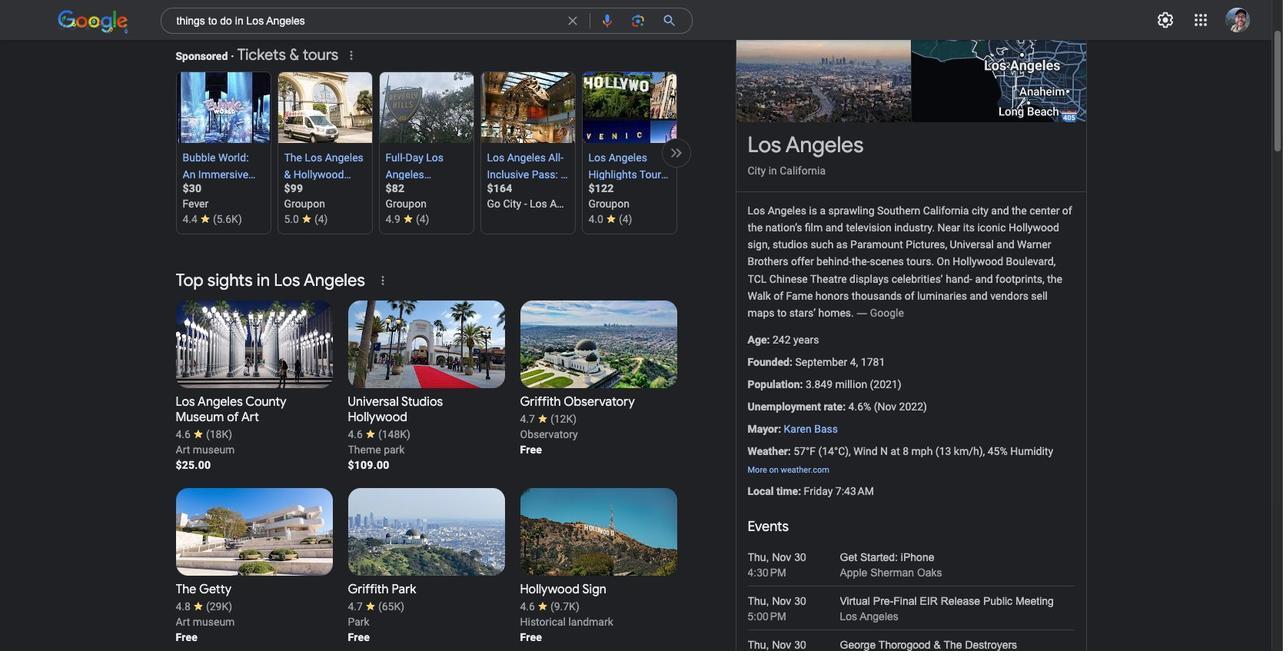 Task type: locate. For each thing, give the bounding box(es) containing it.
0 vertical spatial thu,
[[748, 551, 769, 563]]

1 horizontal spatial griffith
[[520, 394, 561, 410]]

historical
[[520, 616, 566, 628]]

57°f
[[794, 445, 816, 458]]

rated 4.7 out of 5, image left (65k)
[[366, 602, 375, 613]]

4.7 up the park free
[[348, 600, 363, 613]]

0 horizontal spatial 4.6
[[176, 428, 191, 440]]

1 horizontal spatial groupon
[[386, 198, 427, 210]]

0 vertical spatial art
[[241, 410, 259, 425]]

0 vertical spatial the
[[1012, 205, 1027, 217]]

release
[[941, 595, 980, 607]]

0 horizontal spatial (4)
[[314, 213, 328, 225]]

the up 4.8
[[176, 582, 196, 597]]

karen
[[784, 423, 812, 435]]

·
[[231, 50, 234, 62]]

and up iconic
[[991, 205, 1009, 217]]

angeles
[[786, 131, 864, 159], [550, 198, 588, 210], [768, 205, 806, 217], [304, 270, 365, 291], [198, 394, 243, 410], [860, 610, 898, 622]]

hollywood up (148k)
[[348, 410, 407, 425]]

2 30 from the top
[[794, 595, 806, 607]]

0 vertical spatial &
[[290, 45, 299, 65]]

1 vertical spatial rated 4.7 out of 5, image
[[366, 602, 375, 613]]

30 left get
[[794, 551, 806, 563]]

art down 4.8
[[176, 616, 190, 628]]

3 groupon from the left
[[588, 198, 630, 210]]

age : 242 years
[[748, 334, 819, 346]]

more on weather.com link
[[748, 465, 829, 475]]

city
[[972, 205, 988, 217]]

1 groupon from the left
[[284, 198, 325, 210]]

(4) for $99 groupon
[[314, 213, 328, 225]]

$122
[[588, 182, 614, 194]]

the-
[[852, 256, 870, 268]]

1 horizontal spatial park
[[392, 582, 416, 597]]

city up nation's
[[748, 165, 766, 177]]

park
[[384, 444, 405, 456]]

1 horizontal spatial the
[[944, 639, 962, 651]]

hollywood sign image
[[520, 488, 677, 576]]

the left center
[[1012, 205, 1027, 217]]

0 horizontal spatial the
[[748, 222, 763, 234]]

30 down thu, nov 30 4:30 pm
[[794, 595, 806, 607]]

: down 242 years
[[789, 356, 793, 368]]

1 (4) from the left
[[314, 213, 328, 225]]

1 horizontal spatial (4)
[[416, 213, 429, 225]]

4.7
[[520, 413, 535, 425], [348, 600, 363, 613]]

(4) right rated 4.9 out of 5, icon on the top left
[[416, 213, 429, 225]]

1 vertical spatial universal
[[348, 394, 399, 410]]

0 horizontal spatial &
[[290, 45, 299, 65]]

2 horizontal spatial the
[[1047, 273, 1062, 285]]

1 vertical spatial thu,
[[748, 595, 769, 607]]

los inside the los angeles county museum of art
[[176, 394, 195, 410]]

angeles up (18k)
[[198, 394, 243, 410]]

0 horizontal spatial 4.7
[[348, 600, 363, 613]]

destroyers
[[965, 639, 1017, 651]]

4.7 for griffith observatory
[[520, 413, 535, 425]]

art inside art museum $25.00
[[176, 444, 190, 456]]

scenes
[[870, 256, 904, 268]]

1 vertical spatial museum
[[193, 616, 235, 628]]

$82 groupon
[[386, 182, 427, 210]]

at
[[891, 445, 900, 458]]

4.6 up historical
[[520, 600, 535, 613]]

0 horizontal spatial universal
[[348, 394, 399, 410]]

$30
[[183, 182, 202, 194]]

0 vertical spatial 30
[[794, 551, 806, 563]]

free down griffith observatory
[[520, 444, 542, 456]]

museum down (18k)
[[193, 444, 235, 456]]

city left -
[[503, 198, 521, 210]]

hollywood up warner
[[1009, 222, 1059, 234]]

final
[[893, 595, 917, 607]]

los inside los angeles is a sprawling southern california city and the center of the nation's film and television industry. near its iconic hollywood sign, studios such as paramount pictures, universal and warner brothers offer behind-the-scenes tours. on hollywood boulevard, tcl chinese theatre displays celebrities' hand- and footprints, the walk of fame honors thousands of luminaries and vendors sell maps to stars' homes.
[[748, 205, 765, 217]]

4.7 for griffith park
[[348, 600, 363, 613]]

1 horizontal spatial &
[[934, 639, 941, 651]]

1 thu, from the top
[[748, 551, 769, 563]]

on
[[769, 465, 779, 475]]

thousands
[[852, 290, 902, 302]]

california inside los angeles city in california
[[780, 165, 826, 177]]

rated 4.7 out of 5, image
[[538, 415, 547, 425], [366, 602, 375, 613]]

rated 4.6 out of 5, image for hollywood sign
[[538, 602, 547, 613]]

rated 4.7 out of 5, image left the "(12k)"
[[538, 415, 547, 425]]

apple
[[840, 566, 867, 579]]

2 horizontal spatial groupon
[[588, 198, 630, 210]]

nov inside thu, nov 30 4:30 pm
[[772, 551, 791, 563]]

get started: iphone apple sherman oaks
[[840, 551, 942, 579]]

&
[[290, 45, 299, 65], [934, 639, 941, 651]]

observatory up the "(12k)"
[[564, 394, 635, 410]]

groupon for $122
[[588, 198, 630, 210]]

griffith up the "(12k)"
[[520, 394, 561, 410]]

sights
[[207, 270, 253, 291]]

0 horizontal spatial rated 4.6 out of 5, image
[[194, 430, 203, 441]]

4.9
[[386, 213, 400, 225]]

1 horizontal spatial 4.7
[[520, 413, 535, 425]]

art inside art museum free
[[176, 616, 190, 628]]

of right center
[[1062, 205, 1072, 217]]

3 (4) from the left
[[619, 213, 632, 225]]

$164
[[487, 182, 512, 194]]

: inside weather : 57°f (14°c), wind n at 8 mph (13 km/h), 45% humidity more on weather.com
[[788, 445, 791, 458]]

thu,
[[748, 551, 769, 563], [748, 595, 769, 607], [748, 639, 769, 651]]

rated 4.6 out of 5, image up theme
[[366, 430, 375, 441]]

september
[[795, 356, 847, 368]]

art up $25.00
[[176, 444, 190, 456]]

nov up 5:00 pm
[[772, 595, 791, 607]]

1 horizontal spatial california
[[923, 205, 969, 217]]

rated 4.6 out of 5, image down museum
[[194, 430, 203, 441]]

california inside los angeles is a sprawling southern california city and the center of the nation's film and television industry. near its iconic hollywood sign, studios such as paramount pictures, universal and warner brothers offer behind-the-scenes tours. on hollywood boulevard, tcl chinese theatre displays celebrities' hand- and footprints, the walk of fame honors thousands of luminaries and vendors sell maps to stars' homes.
[[923, 205, 969, 217]]

2 vertical spatial thu,
[[748, 639, 769, 651]]

karen bass link
[[784, 423, 838, 435]]

near
[[938, 222, 960, 234]]

0 horizontal spatial rated 4.7 out of 5, image
[[366, 602, 375, 613]]

0 vertical spatial california
[[780, 165, 826, 177]]

1 vertical spatial art
[[176, 444, 190, 456]]

california up is
[[780, 165, 826, 177]]

& right thorogood
[[934, 639, 941, 651]]

boulevard,
[[1006, 256, 1056, 268]]

cdn.britannica.com/22/154122 050 b1d0a7fd/skyline ... image
[[731, 0, 917, 122]]

art inside the los angeles county museum of art
[[241, 410, 259, 425]]

seasonal holidays 2023 image
[[57, 9, 128, 35]]

a
[[820, 205, 826, 217]]

& inside "heading"
[[290, 45, 299, 65]]

0 vertical spatial griffith
[[520, 394, 561, 410]]

1 vertical spatial griffith
[[348, 582, 389, 597]]

1 vertical spatial the
[[944, 639, 962, 651]]

sherman
[[870, 566, 914, 579]]

rate
[[824, 401, 843, 413]]

: left 57°f
[[788, 445, 791, 458]]

thu, up the 4:30 pm
[[748, 551, 769, 563]]

0 vertical spatial in
[[768, 165, 777, 177]]

― google
[[854, 307, 904, 319]]

hollywood up (9.7k)
[[520, 582, 580, 597]]

242 years
[[773, 334, 819, 346]]

rated 4.6 out of 5, image up historical
[[538, 602, 547, 613]]

hollywood up hand-
[[953, 256, 1003, 268]]

rated 4.7 out of 5, image for park
[[366, 602, 375, 613]]

1 horizontal spatial rated 4.7 out of 5, image
[[538, 415, 547, 425]]

honors
[[816, 290, 849, 302]]

1 vertical spatial nov
[[772, 595, 791, 607]]

$122 groupon
[[588, 182, 630, 210]]

of up (18k)
[[227, 410, 239, 425]]

art right museum
[[241, 410, 259, 425]]

california up near at top right
[[923, 205, 969, 217]]

1 nov from the top
[[772, 551, 791, 563]]

1 vertical spatial city
[[503, 198, 521, 210]]

museum
[[193, 444, 235, 456], [193, 616, 235, 628]]

4.7 up observatory free
[[520, 413, 535, 425]]

0 vertical spatial museum
[[193, 444, 235, 456]]

0 vertical spatial park
[[392, 582, 416, 597]]

3.849 million
[[806, 378, 867, 391]]

groupon up rated 4.0 out of 5, image
[[588, 198, 630, 210]]

1 vertical spatial &
[[934, 639, 941, 651]]

the
[[1012, 205, 1027, 217], [748, 222, 763, 234], [1047, 273, 1062, 285]]

2 vertical spatial nov
[[772, 639, 791, 651]]

los
[[230, 8, 247, 21], [748, 131, 781, 159], [530, 198, 547, 210], [748, 205, 765, 217], [274, 270, 300, 291], [176, 394, 195, 410], [840, 610, 857, 622]]

groupon up rated 5.0 out of 5, icon
[[284, 198, 325, 210]]

sign,
[[748, 239, 770, 251]]

3 30 from the top
[[794, 639, 806, 651]]

rated 4.8 out of 5, image
[[194, 602, 203, 613]]

museum for getty
[[193, 616, 235, 628]]

search by voice image
[[599, 13, 615, 28]]

:
[[767, 334, 770, 346], [789, 356, 793, 368], [800, 378, 803, 391], [843, 401, 846, 413], [778, 423, 781, 435], [788, 445, 791, 458], [798, 485, 801, 497]]

2 horizontal spatial rated 4.6 out of 5, image
[[538, 602, 547, 613]]

park up (65k)
[[392, 582, 416, 597]]

4.6 down museum
[[176, 428, 191, 440]]

griffith up (65k)
[[348, 582, 389, 597]]

offer
[[791, 256, 814, 268]]

2 museum from the top
[[193, 616, 235, 628]]

griffith for griffith observatory
[[520, 394, 561, 410]]

0 horizontal spatial groupon
[[284, 198, 325, 210]]

in inside los angeles city in california
[[768, 165, 777, 177]]

2 vertical spatial art
[[176, 616, 190, 628]]

angeles up a
[[786, 131, 864, 159]]

thu, down 5:00 pm
[[748, 639, 769, 651]]

2 horizontal spatial 4.6
[[520, 600, 535, 613]]

0 vertical spatial universal
[[950, 239, 994, 251]]

& left tours
[[290, 45, 299, 65]]

nov up the 4:30 pm
[[772, 551, 791, 563]]

(4) right rated 5.0 out of 5, icon
[[314, 213, 328, 225]]

chinese
[[769, 273, 808, 285]]

2022)
[[899, 401, 927, 413]]

city inside $164 go city - los angeles
[[503, 198, 521, 210]]

in
[[768, 165, 777, 177], [257, 270, 270, 291]]

1 horizontal spatial city
[[748, 165, 766, 177]]

thu, inside thu, nov 30 4:30 pm
[[748, 551, 769, 563]]

angeles down pre-
[[860, 610, 898, 622]]

0 horizontal spatial the
[[176, 582, 196, 597]]

in right sights
[[257, 270, 270, 291]]

4.6 for universal studios hollywood
[[348, 428, 363, 440]]

1 horizontal spatial rated 4.6 out of 5, image
[[366, 430, 375, 441]]

art museum $25.00
[[176, 444, 235, 471]]

30 down thu, nov 30 5:00 pm
[[794, 639, 806, 651]]

4.6 for hollywood sign
[[520, 600, 535, 613]]

unemployment rate link
[[748, 401, 843, 413]]

nov down 5:00 pm
[[772, 639, 791, 651]]

george
[[840, 639, 876, 651]]

0 vertical spatial 4.7
[[520, 413, 535, 425]]

thu, inside thu, nov 30 5:00 pm
[[748, 595, 769, 607]]

rated 4.6 out of 5, image for universal studios hollywood
[[366, 430, 375, 441]]

None search field
[[0, 0, 692, 37]]

top
[[176, 270, 204, 291]]

: left 4.6%
[[843, 401, 846, 413]]

: up unemployment rate link
[[800, 378, 803, 391]]

founded : september 4, 1781
[[748, 356, 885, 368]]

universal down its
[[950, 239, 994, 251]]

universal up (148k)
[[348, 394, 399, 410]]

1 vertical spatial park
[[348, 616, 370, 628]]

2 nov from the top
[[772, 595, 791, 607]]

museum down the '(29k)'
[[193, 616, 235, 628]]

mph
[[911, 445, 933, 458]]

2 thu, from the top
[[748, 595, 769, 607]]

brothers
[[748, 256, 788, 268]]

4.0
[[588, 213, 603, 225]]

0 horizontal spatial park
[[348, 616, 370, 628]]

1 vertical spatial 30
[[794, 595, 806, 607]]

4:30 pm
[[748, 566, 786, 579]]

the getty image
[[176, 488, 332, 576]]

the up sell
[[1047, 273, 1062, 285]]

thu, up 5:00 pm
[[748, 595, 769, 607]]

los inside los angeles city in california
[[748, 131, 781, 159]]

rated 4.4 out of 5, image
[[201, 215, 210, 225]]

universal
[[950, 239, 994, 251], [348, 394, 399, 410]]

0 horizontal spatial griffith
[[348, 582, 389, 597]]

2 vertical spatial 30
[[794, 639, 806, 651]]

free down griffith park
[[348, 631, 370, 643]]

museum for angeles
[[193, 444, 235, 456]]

nov inside thu, nov 30 5:00 pm
[[772, 595, 791, 607]]

2 groupon from the left
[[386, 198, 427, 210]]

the
[[176, 582, 196, 597], [944, 639, 962, 651]]

rated 5.0 out of 5, image
[[302, 215, 311, 225]]

oaks
[[917, 566, 942, 579]]

of down celebrities' at right
[[905, 290, 915, 302]]

1 vertical spatial 4.7
[[348, 600, 363, 613]]

the up the sign,
[[748, 222, 763, 234]]

mayor : karen bass
[[748, 423, 838, 435]]

rated 4.0 out of 5, image
[[606, 215, 616, 225]]

0 horizontal spatial california
[[780, 165, 826, 177]]

angeles left $122 groupon
[[550, 198, 588, 210]]

0 vertical spatial city
[[748, 165, 766, 177]]

virtual pre-final eir release public meeting los angeles
[[840, 595, 1054, 622]]

1 30 from the top
[[794, 551, 806, 563]]

tickets & tours heading
[[176, 45, 338, 65]]

sponsored · tickets & tours
[[176, 45, 338, 65]]

unemployment
[[748, 401, 821, 413]]

list
[[748, 543, 1074, 651]]

1 vertical spatial california
[[923, 205, 969, 217]]

1 horizontal spatial universal
[[950, 239, 994, 251]]

30 inside thu, nov 30 4:30 pm
[[794, 551, 806, 563]]

museum inside art museum $25.00
[[193, 444, 235, 456]]

maps
[[748, 307, 774, 319]]

(29k)
[[206, 600, 232, 613]]

free down 4.8
[[176, 631, 198, 643]]

1781
[[861, 356, 885, 368]]

rated 4.6 out of 5, image
[[194, 430, 203, 441], [366, 430, 375, 441], [538, 602, 547, 613]]

in up nation's
[[768, 165, 777, 177]]

4.6 up theme
[[348, 428, 363, 440]]

2 (4) from the left
[[416, 213, 429, 225]]

30 inside thu, nov 30 5:00 pm
[[794, 595, 806, 607]]

southern
[[877, 205, 920, 217]]

1 museum from the top
[[193, 444, 235, 456]]

hollywood inside universal studios hollywood
[[348, 410, 407, 425]]

fever
[[183, 198, 209, 210]]

1 vertical spatial the
[[748, 222, 763, 234]]

1 horizontal spatial in
[[768, 165, 777, 177]]

and down iconic
[[997, 239, 1014, 251]]

the down virtual pre-final eir release public meeting los angeles
[[944, 639, 962, 651]]

2 horizontal spatial (4)
[[619, 213, 632, 225]]

friday
[[804, 485, 833, 497]]

0 vertical spatial nov
[[772, 551, 791, 563]]

angeles,
[[250, 8, 292, 21]]

$25.00
[[176, 459, 211, 471]]

free down historical
[[520, 631, 542, 643]]

as
[[836, 239, 848, 251]]

museum inside art museum free
[[193, 616, 235, 628]]

industry.
[[894, 222, 935, 234]]

angeles up nation's
[[768, 205, 806, 217]]

0 horizontal spatial in
[[257, 270, 270, 291]]

0 horizontal spatial city
[[503, 198, 521, 210]]

: up founded link in the bottom of the page
[[767, 334, 770, 346]]

1 horizontal spatial 4.6
[[348, 428, 363, 440]]

city inside los angeles city in california
[[748, 165, 766, 177]]

: left karen
[[778, 423, 781, 435]]

founded
[[748, 356, 789, 368]]

0 vertical spatial rated 4.7 out of 5, image
[[538, 415, 547, 425]]

(4) right rated 4.0 out of 5, image
[[619, 213, 632, 225]]

park down griffith park
[[348, 616, 370, 628]]

los angeles is a sprawling southern california city and the center of the nation's film and television industry. near its iconic hollywood sign, studios such as paramount pictures, universal and warner brothers offer behind-the-scenes tours. on hollywood boulevard, tcl chinese theatre displays celebrities' hand- and footprints, the walk of fame honors thousands of luminaries and vendors sell maps to stars' homes.
[[748, 205, 1072, 319]]

: for september
[[789, 356, 793, 368]]

30
[[794, 551, 806, 563], [794, 595, 806, 607], [794, 639, 806, 651]]

5:00 pm
[[748, 610, 786, 622]]

(nov
[[874, 401, 896, 413]]

: for 3.849 million
[[800, 378, 803, 391]]

1 horizontal spatial the
[[1012, 205, 1027, 217]]

sign
[[582, 582, 606, 597]]

groupon up rated 4.9 out of 5, icon on the top left
[[386, 198, 427, 210]]

art for angeles
[[176, 444, 190, 456]]

observatory down the "(12k)"
[[520, 428, 578, 440]]



Task type: vqa. For each thing, say whether or not it's contained in the screenshot.


Task type: describe. For each thing, give the bounding box(es) containing it.
griffith park image
[[348, 488, 505, 576]]

get
[[840, 551, 857, 563]]

: left friday
[[798, 485, 801, 497]]

thu, for 4:30 pm
[[748, 551, 769, 563]]

1 vertical spatial observatory
[[520, 428, 578, 440]]

theatre
[[810, 273, 847, 285]]

$164 go city - los angeles
[[487, 182, 588, 210]]

griffith observatory image
[[520, 301, 677, 388]]

the inside list
[[944, 639, 962, 651]]

park free
[[348, 616, 370, 643]]

(9.7k)
[[550, 600, 579, 613]]

3 thu, from the top
[[748, 639, 769, 651]]

free inside observatory free
[[520, 444, 542, 456]]

for
[[214, 8, 227, 21]]

homes.
[[818, 307, 854, 319]]

-
[[524, 198, 527, 210]]

los inside virtual pre-final eir release public meeting los angeles
[[840, 610, 857, 622]]

age link
[[748, 334, 767, 346]]

and right hand-
[[975, 273, 993, 285]]

humidity
[[1010, 445, 1053, 458]]

theme
[[348, 444, 381, 456]]

the getty
[[176, 582, 231, 597]]

map of los angeles image
[[911, 0, 1086, 122]]

eir
[[920, 595, 938, 607]]

tickets
[[237, 45, 286, 65]]

fame
[[786, 290, 813, 302]]

stars'
[[789, 307, 816, 319]]

television
[[846, 222, 891, 234]]

universal inside universal studios hollywood
[[348, 394, 399, 410]]

nov for 5:00 pm
[[772, 595, 791, 607]]

founded link
[[748, 356, 789, 368]]

mayor link
[[748, 423, 778, 435]]

0 vertical spatial the
[[176, 582, 196, 597]]

(18k)
[[206, 428, 232, 440]]

studios
[[773, 239, 808, 251]]

30 for thu, nov 30
[[794, 639, 806, 651]]

3 nov from the top
[[772, 639, 791, 651]]

city for $164
[[503, 198, 521, 210]]

7:43 am
[[835, 485, 874, 497]]

weather
[[748, 445, 788, 458]]

displays
[[850, 273, 889, 285]]

free inside art museum free
[[176, 631, 198, 643]]

free inside "historical landmark free"
[[520, 631, 542, 643]]

(148k)
[[378, 428, 410, 440]]

4,
[[850, 356, 858, 368]]

angeles inside the los angeles county museum of art
[[198, 394, 243, 410]]

: for 242 years
[[767, 334, 770, 346]]

los inside $164 go city - los angeles
[[530, 198, 547, 210]]

age
[[748, 334, 767, 346]]

behind-
[[816, 256, 852, 268]]

choose area button
[[317, 0, 377, 30]]

$109.00
[[348, 459, 389, 471]]

30 for thu, nov 30 4:30 pm
[[794, 551, 806, 563]]

universal studios hollywood
[[348, 394, 443, 425]]

county
[[245, 394, 286, 410]]

art for getty
[[176, 616, 190, 628]]

universal studios hollywood image
[[348, 301, 505, 388]]

vendors
[[990, 290, 1028, 302]]

george thorogood & the destroyers
[[840, 639, 1017, 651]]

1 vertical spatial in
[[257, 270, 270, 291]]

wind
[[853, 445, 878, 458]]

n
[[880, 445, 888, 458]]

park inside the park free
[[348, 616, 370, 628]]

& inside list
[[934, 639, 941, 651]]

results for los angeles, ca ∙ choose area
[[176, 8, 377, 21]]

on
[[937, 256, 950, 268]]

: for karen
[[778, 423, 781, 435]]

(4) for $82 groupon
[[416, 213, 429, 225]]

events link
[[748, 518, 789, 536]]

2 vertical spatial the
[[1047, 273, 1062, 285]]

list containing thu, nov 30
[[748, 543, 1074, 651]]

(4) for $122 groupon
[[619, 213, 632, 225]]

hollywood sign
[[520, 582, 606, 597]]

Search search field
[[176, 12, 555, 33]]

virtual
[[840, 595, 870, 607]]

choose
[[317, 8, 354, 21]]

los angeles county museum of art
[[176, 394, 286, 425]]

45%
[[988, 445, 1008, 458]]

bass
[[814, 423, 838, 435]]

groupon for $99
[[284, 198, 325, 210]]

to
[[777, 307, 787, 319]]

4.6 for los angeles county museum of art
[[176, 428, 191, 440]]

more
[[748, 465, 767, 475]]

30 for thu, nov 30 5:00 pm
[[794, 595, 806, 607]]

griffith for griffith park
[[348, 582, 389, 597]]

go
[[487, 198, 500, 210]]

population link
[[748, 378, 800, 391]]

of up to
[[774, 290, 783, 302]]

$99 groupon
[[284, 182, 325, 210]]

warner
[[1017, 239, 1051, 251]]

: for 57°f
[[788, 445, 791, 458]]

pictures,
[[906, 239, 947, 251]]

angeles inside virtual pre-final eir release public meeting los angeles
[[860, 610, 898, 622]]

rated 4.7 out of 5, image for observatory
[[538, 415, 547, 425]]

of inside the los angeles county museum of art
[[227, 410, 239, 425]]

groupon for $82
[[386, 198, 427, 210]]

4.4
[[183, 213, 198, 225]]

0 vertical spatial observatory
[[564, 394, 635, 410]]

weather.com
[[781, 465, 829, 475]]

rated 4.9 out of 5, image
[[404, 215, 413, 225]]

angeles inside los angeles city in california
[[786, 131, 864, 159]]

film
[[805, 222, 823, 234]]

getty
[[199, 582, 231, 597]]

events
[[748, 518, 789, 536]]

nation's
[[765, 222, 802, 234]]

city for los
[[748, 165, 766, 177]]

tours.
[[907, 256, 934, 268]]

nov for 4:30 pm
[[772, 551, 791, 563]]

search by image image
[[630, 13, 645, 28]]

angeles inside los angeles is a sprawling southern california city and the center of the nation's film and television industry. near its iconic hollywood sign, studios such as paramount pictures, universal and warner brothers offer behind-the-scenes tours. on hollywood boulevard, tcl chinese theatre displays celebrities' hand- and footprints, the walk of fame honors thousands of luminaries and vendors sell maps to stars' homes.
[[768, 205, 806, 217]]

los angeles county museum of art image
[[176, 301, 332, 388]]

and down hand-
[[970, 290, 988, 302]]

thu, nov 30 5:00 pm
[[748, 595, 806, 622]]

and up as on the right of the page
[[825, 222, 843, 234]]

(2021)
[[870, 378, 901, 391]]

thorogood
[[879, 639, 931, 651]]

(65k)
[[378, 600, 404, 613]]

weather : 57°f (14°c), wind n at 8 mph (13 km/h), 45% humidity more on weather.com
[[748, 445, 1053, 475]]

started:
[[860, 551, 898, 563]]

studios
[[401, 394, 443, 410]]

universal inside los angeles is a sprawling southern california city and the center of the nation's film and television industry. near its iconic hollywood sign, studios such as paramount pictures, universal and warner brothers offer behind-the-scenes tours. on hollywood boulevard, tcl chinese theatre displays celebrities' hand- and footprints, the walk of fame honors thousands of luminaries and vendors sell maps to stars' homes.
[[950, 239, 994, 251]]

sell
[[1031, 290, 1048, 302]]

observatory free
[[520, 428, 578, 456]]

thu, for 5:00 pm
[[748, 595, 769, 607]]

angeles inside $164 go city - los angeles
[[550, 198, 588, 210]]

(14°c),
[[818, 445, 851, 458]]

iconic
[[977, 222, 1006, 234]]

angeles down rated 5.0 out of 5, icon
[[304, 270, 365, 291]]

mayor
[[748, 423, 778, 435]]

is
[[809, 205, 817, 217]]

rated 4.6 out of 5, image for los angeles county museum of art
[[194, 430, 203, 441]]



